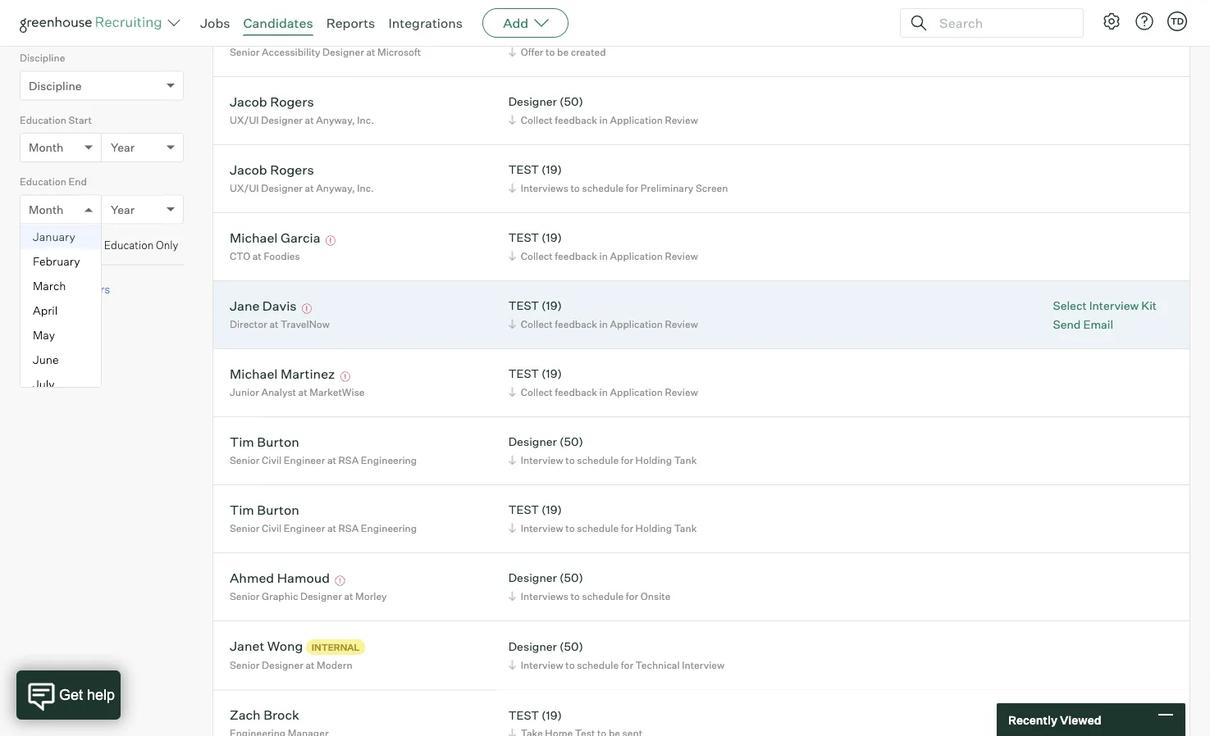 Task type: locate. For each thing, give the bounding box(es) containing it.
1 tank from the top
[[674, 454, 697, 467]]

4 application from the top
[[610, 386, 663, 398]]

designer inside designer (50) collect feedback in application review
[[508, 94, 557, 109]]

2 test from the top
[[508, 231, 539, 245]]

test inside test (19) interviews to schedule for preliminary screen
[[508, 163, 539, 177]]

0 vertical spatial test (19) collect feedback in application review
[[508, 231, 698, 262]]

april option
[[21, 298, 101, 323]]

reset filters button
[[20, 274, 118, 305]]

1 vertical spatial interview to schedule for holding tank link
[[506, 521, 701, 536]]

1 review from the top
[[665, 114, 698, 126]]

feedback inside designer (50) collect feedback in application review
[[555, 114, 597, 126]]

5 test from the top
[[508, 503, 539, 517]]

2 civil from the top
[[262, 522, 282, 535]]

2 burton from the top
[[257, 502, 299, 518]]

year down discipline element
[[111, 140, 135, 155]]

1 vertical spatial year
[[111, 202, 135, 217]]

2 collect from the top
[[521, 250, 553, 262]]

4 feedback from the top
[[555, 386, 597, 398]]

None field
[[21, 196, 37, 224]]

recent
[[67, 238, 102, 252]]

5 (50) from the top
[[559, 640, 583, 654]]

junior
[[230, 386, 259, 398]]

june
[[33, 353, 59, 367]]

1 rogers from the top
[[270, 93, 314, 110]]

to inside test (19) interview to schedule for holding tank
[[565, 522, 575, 535]]

2 in from the top
[[599, 250, 608, 262]]

onsite
[[641, 590, 671, 603]]

education end
[[20, 176, 87, 188]]

1 vertical spatial rsa
[[338, 522, 359, 535]]

0 vertical spatial interview to schedule for holding tank link
[[506, 453, 701, 468]]

year for education end
[[111, 202, 135, 217]]

jacob down accessibility
[[230, 93, 267, 110]]

0 vertical spatial ux/ui
[[230, 114, 259, 126]]

tim
[[230, 434, 254, 450], [230, 502, 254, 518]]

2 application from the top
[[610, 250, 663, 262]]

rsa down 'marketwise'
[[338, 454, 359, 467]]

test inside test (19) interview to schedule for holding tank
[[508, 503, 539, 517]]

1 collect from the top
[[521, 114, 553, 126]]

0 vertical spatial year
[[111, 140, 135, 155]]

2 inc. from the top
[[357, 182, 374, 194]]

1 vertical spatial inc.
[[357, 182, 374, 194]]

interview to schedule for holding tank link
[[506, 453, 701, 468], [506, 521, 701, 536]]

at inside tara shultz senior accessibility designer at microsoft
[[366, 46, 375, 58]]

interview inside test (19) interview to schedule for holding tank
[[521, 522, 563, 535]]

jacob rogers link up michael garcia
[[230, 161, 314, 180]]

michael garcia
[[230, 229, 320, 246]]

engineer for test (19)
[[284, 522, 325, 535]]

month up january
[[29, 202, 64, 217]]

rsa up ahmed hamoud has been in onsite for more than 21 days image
[[338, 522, 359, 535]]

ahmed hamoud has been in onsite for more than 21 days image
[[333, 576, 347, 586]]

at up the garcia in the left of the page
[[305, 182, 314, 194]]

schedule inside "designer (50) interview to schedule for technical interview"
[[577, 659, 619, 671]]

recently viewed
[[1008, 713, 1101, 727]]

civil for designer (50)
[[262, 454, 282, 467]]

1 jacob from the top
[[230, 93, 267, 110]]

1 vertical spatial education
[[20, 176, 66, 188]]

4 collect feedback in application review link from the top
[[506, 384, 702, 400]]

may
[[33, 328, 55, 342]]

designer (50) collect feedback in application review
[[508, 94, 698, 126]]

for for designer (50) interview to schedule for holding tank
[[621, 454, 633, 467]]

holding inside test (19) interview to schedule for holding tank
[[635, 522, 672, 535]]

jacob rogers ux/ui designer at anyway, inc. down accessibility
[[230, 93, 374, 126]]

to inside "designer (50) interview to schedule for technical interview"
[[565, 659, 575, 671]]

1 vertical spatial month
[[29, 202, 64, 217]]

for left technical
[[621, 659, 633, 671]]

1 tim burton link from the top
[[230, 434, 299, 453]]

1 engineering from the top
[[361, 454, 417, 467]]

to inside 'designer (50) interview to schedule for holding tank'
[[565, 454, 575, 467]]

engineer
[[284, 454, 325, 467], [284, 522, 325, 535]]

2 jacob rogers link from the top
[[230, 161, 314, 180]]

tank
[[674, 454, 697, 467], [674, 522, 697, 535]]

4 (50) from the top
[[559, 571, 583, 585]]

(50) inside designer (50) interviews to schedule for onsite
[[559, 571, 583, 585]]

6 test from the top
[[508, 709, 539, 723]]

0 vertical spatial anyway,
[[316, 114, 355, 126]]

rogers for test
[[270, 161, 314, 178]]

0 vertical spatial month
[[29, 140, 64, 155]]

jacob rogers ux/ui designer at anyway, inc.
[[230, 93, 374, 126], [230, 161, 374, 194]]

senior up ahmed
[[230, 522, 260, 535]]

1 in from the top
[[599, 114, 608, 126]]

2 senior from the top
[[230, 454, 260, 467]]

at
[[366, 46, 375, 58], [305, 114, 314, 126], [305, 182, 314, 194], [252, 250, 262, 262], [269, 318, 279, 330], [298, 386, 307, 398], [327, 454, 336, 467], [327, 522, 336, 535], [344, 590, 353, 603], [306, 660, 315, 672]]

0 vertical spatial engineering
[[361, 454, 417, 467]]

2 interviews from the top
[[521, 590, 568, 603]]

schedule for designer (50) interview to schedule for technical interview
[[577, 659, 619, 671]]

0 vertical spatial tim
[[230, 434, 254, 450]]

0 vertical spatial engineer
[[284, 454, 325, 467]]

1 vertical spatial burton
[[257, 502, 299, 518]]

march option
[[21, 274, 101, 298]]

burton down analyst
[[257, 434, 299, 450]]

0 vertical spatial tank
[[674, 454, 697, 467]]

jacob
[[230, 93, 267, 110], [230, 161, 267, 178]]

in
[[599, 114, 608, 126], [599, 250, 608, 262], [599, 318, 608, 330], [599, 386, 608, 398]]

2 michael from the top
[[230, 366, 278, 382]]

test (19) collect feedback in application review
[[508, 231, 698, 262], [508, 299, 698, 330], [508, 367, 698, 398]]

filters
[[77, 282, 110, 296]]

application for ux/ui designer at anyway, inc.
[[610, 114, 663, 126]]

jacob rogers link for test
[[230, 161, 314, 180]]

1 engineer from the top
[[284, 454, 325, 467]]

1 vertical spatial tim burton link
[[230, 502, 299, 521]]

burton up ahmed hamoud
[[257, 502, 299, 518]]

0 vertical spatial tim burton senior civil engineer at rsa engineering
[[230, 434, 417, 467]]

michael martinez has been in application review for more than 5 days image
[[338, 372, 353, 382]]

graphic
[[262, 590, 298, 603]]

test
[[508, 163, 539, 177], [508, 231, 539, 245], [508, 299, 539, 313], [508, 367, 539, 381], [508, 503, 539, 517], [508, 709, 539, 723]]

ux/ui for test (19)
[[230, 182, 259, 194]]

1 vertical spatial engineering
[[361, 522, 417, 535]]

schedule
[[582, 182, 624, 194], [577, 454, 619, 467], [577, 522, 619, 535], [582, 590, 624, 603], [577, 659, 619, 671]]

1 interviews from the top
[[521, 182, 568, 194]]

brock
[[263, 707, 299, 724]]

to inside designer (50) interviews to schedule for onsite
[[570, 590, 580, 603]]

schedule inside 'designer (50) interview to schedule for holding tank'
[[577, 454, 619, 467]]

education left only
[[104, 238, 154, 252]]

3 collect feedback in application review link from the top
[[506, 316, 702, 332]]

4 collect from the top
[[521, 386, 553, 398]]

ux/ui for designer (50)
[[230, 114, 259, 126]]

rogers for designer
[[270, 93, 314, 110]]

discipline down degree
[[20, 52, 65, 64]]

1 vertical spatial tank
[[674, 522, 697, 535]]

1 rsa from the top
[[338, 454, 359, 467]]

1 vertical spatial engineer
[[284, 522, 325, 535]]

at down 'marketwise'
[[327, 454, 336, 467]]

engineer down junior analyst at marketwise on the bottom
[[284, 454, 325, 467]]

michael for michael garcia
[[230, 229, 278, 246]]

4 (19) from the top
[[541, 367, 562, 381]]

3 in from the top
[[599, 318, 608, 330]]

anyway, for designer
[[316, 114, 355, 126]]

degree
[[29, 17, 68, 31]]

january option
[[21, 225, 101, 249]]

schedule left onsite at bottom right
[[582, 590, 624, 603]]

1 vertical spatial civil
[[262, 522, 282, 535]]

senior inside tara shultz senior accessibility designer at microsoft
[[230, 46, 260, 58]]

for inside "designer (50) interview to schedule for technical interview"
[[621, 659, 633, 671]]

1 vertical spatial rogers
[[270, 161, 314, 178]]

tank inside test (19) interview to schedule for holding tank
[[674, 522, 697, 535]]

greenhouse recruiting image
[[20, 13, 167, 33]]

1 application from the top
[[610, 114, 663, 126]]

1 vertical spatial test (19) collect feedback in application review
[[508, 299, 698, 330]]

interviews for test
[[521, 182, 568, 194]]

2 engineering from the top
[[361, 522, 417, 535]]

for inside designer (50) interviews to schedule for onsite
[[626, 590, 638, 603]]

integrations
[[388, 15, 463, 31]]

inc. for designer (50)
[[357, 114, 374, 126]]

1 michael from the top
[[230, 229, 278, 246]]

test (19)
[[508, 709, 562, 723]]

holding inside 'designer (50) interview to schedule for holding tank'
[[635, 454, 672, 467]]

jacob for designer
[[230, 93, 267, 110]]

schedule for designer (50) interviews to schedule for onsite
[[582, 590, 624, 603]]

2 tim from the top
[[230, 502, 254, 518]]

collect
[[521, 114, 553, 126], [521, 250, 553, 262], [521, 318, 553, 330], [521, 386, 553, 398]]

1 vertical spatial interviews
[[521, 590, 568, 603]]

schedule left technical
[[577, 659, 619, 671]]

3 application from the top
[[610, 318, 663, 330]]

collect inside designer (50) collect feedback in application review
[[521, 114, 553, 126]]

4 review from the top
[[665, 386, 698, 398]]

martinez
[[281, 366, 335, 382]]

interview for designer (50) interview to schedule for holding tank
[[521, 454, 563, 467]]

integrations link
[[388, 15, 463, 31]]

designer
[[508, 26, 557, 41], [322, 46, 364, 58], [508, 94, 557, 109], [261, 114, 303, 126], [261, 182, 303, 194], [508, 435, 557, 449], [508, 571, 557, 585], [300, 590, 342, 603], [508, 640, 557, 654], [262, 660, 303, 672]]

1 vertical spatial tim
[[230, 502, 254, 518]]

education for education start
[[20, 114, 66, 126]]

for left onsite at bottom right
[[626, 590, 638, 603]]

(50) inside designer (50) offer to be created
[[559, 26, 583, 41]]

2 tank from the top
[[674, 522, 697, 535]]

tank for (19)
[[674, 522, 697, 535]]

designer inside designer (50) interviews to schedule for onsite
[[508, 571, 557, 585]]

michael garcia link
[[230, 229, 320, 248]]

review
[[665, 114, 698, 126], [665, 250, 698, 262], [665, 318, 698, 330], [665, 386, 698, 398]]

(50) inside 'designer (50) interview to schedule for holding tank'
[[559, 435, 583, 449]]

civil for test (19)
[[262, 522, 282, 535]]

july option
[[21, 372, 101, 397]]

jacob for test
[[230, 161, 267, 178]]

shultz
[[260, 25, 299, 42]]

for up designer (50) interviews to schedule for onsite
[[621, 522, 633, 535]]

rogers up the garcia in the left of the page
[[270, 161, 314, 178]]

tim burton senior civil engineer at rsa engineering down 'marketwise'
[[230, 434, 417, 467]]

interview to schedule for holding tank link for (19)
[[506, 521, 701, 536]]

in for cto at foodies
[[599, 250, 608, 262]]

at left microsoft
[[366, 46, 375, 58]]

month
[[29, 140, 64, 155], [29, 202, 64, 217]]

for inside test (19) interview to schedule for holding tank
[[621, 522, 633, 535]]

interviews
[[521, 182, 568, 194], [521, 590, 568, 603]]

schedule up designer (50) interviews to schedule for onsite
[[577, 522, 619, 535]]

1 inc. from the top
[[357, 114, 374, 126]]

for left preliminary
[[626, 182, 638, 194]]

senior down junior
[[230, 454, 260, 467]]

send email link
[[1053, 317, 1157, 333]]

review for junior analyst at marketwise
[[665, 386, 698, 398]]

interview for test (19) interview to schedule for holding tank
[[521, 522, 563, 535]]

jacob rogers ux/ui designer at anyway, inc. up the garcia in the left of the page
[[230, 161, 374, 194]]

holding up onsite at bottom right
[[635, 522, 672, 535]]

application for junior analyst at marketwise
[[610, 386, 663, 398]]

designer inside designer (50) offer to be created
[[508, 26, 557, 41]]

feedback for cto at foodies
[[555, 250, 597, 262]]

2 (50) from the top
[[559, 94, 583, 109]]

michael up the cto at foodies
[[230, 229, 278, 246]]

discipline element
[[20, 50, 184, 112]]

travelnow
[[281, 318, 330, 330]]

list box containing january
[[21, 225, 101, 397]]

1 holding from the top
[[635, 454, 672, 467]]

2 anyway, from the top
[[316, 182, 355, 194]]

february
[[33, 254, 80, 268]]

2 year from the top
[[111, 202, 135, 217]]

jane davis
[[230, 298, 297, 314]]

garcia
[[281, 229, 320, 246]]

2 vertical spatial test (19) collect feedback in application review
[[508, 367, 698, 398]]

tim burton senior civil engineer at rsa engineering up hamoud
[[230, 502, 417, 535]]

1 (19) from the top
[[541, 163, 562, 177]]

tim down junior
[[230, 434, 254, 450]]

(19) inside test (19) interview to schedule for holding tank
[[541, 503, 562, 517]]

education
[[20, 114, 66, 126], [20, 176, 66, 188], [104, 238, 154, 252]]

holding for (19)
[[635, 522, 672, 535]]

1 vertical spatial tim burton senior civil engineer at rsa engineering
[[230, 502, 417, 535]]

1 feedback from the top
[[555, 114, 597, 126]]

0 vertical spatial interviews
[[521, 182, 568, 194]]

director at travelnow
[[230, 318, 330, 330]]

interview to schedule for holding tank link up test (19) interview to schedule for holding tank
[[506, 453, 701, 468]]

schedule inside designer (50) interviews to schedule for onsite
[[582, 590, 624, 603]]

collect for junior analyst at marketwise
[[521, 386, 553, 398]]

civil up ahmed hamoud
[[262, 522, 282, 535]]

discipline up education start
[[29, 79, 82, 93]]

1 anyway, from the top
[[316, 114, 355, 126]]

interview
[[1089, 298, 1139, 313], [521, 454, 563, 467], [521, 522, 563, 535], [521, 659, 563, 671], [682, 659, 725, 671]]

inc. for test (19)
[[357, 182, 374, 194]]

anyway, down tara shultz senior accessibility designer at microsoft
[[316, 114, 355, 126]]

2 jacob from the top
[[230, 161, 267, 178]]

kit
[[1141, 298, 1157, 313]]

burton for test (19)
[[257, 502, 299, 518]]

morley
[[355, 590, 387, 603]]

designer inside tara shultz senior accessibility designer at microsoft
[[322, 46, 364, 58]]

rogers down accessibility
[[270, 93, 314, 110]]

(50) inside designer (50) collect feedback in application review
[[559, 94, 583, 109]]

1 burton from the top
[[257, 434, 299, 450]]

2 feedback from the top
[[555, 250, 597, 262]]

microsoft
[[377, 46, 421, 58]]

1 tim from the top
[[230, 434, 254, 450]]

1 vertical spatial jacob rogers ux/ui designer at anyway, inc.
[[230, 161, 374, 194]]

1 vertical spatial anyway,
[[316, 182, 355, 194]]

year up most recent education only
[[111, 202, 135, 217]]

tim burton link down analyst
[[230, 434, 299, 453]]

jacob rogers ux/ui designer at anyway, inc. for test
[[230, 161, 374, 194]]

senior down tara on the top of the page
[[230, 46, 260, 58]]

1 tim burton senior civil engineer at rsa engineering from the top
[[230, 434, 417, 467]]

send
[[1053, 318, 1081, 332]]

4 test from the top
[[508, 367, 539, 381]]

engineering
[[361, 454, 417, 467], [361, 522, 417, 535]]

internal
[[312, 642, 360, 653]]

tara shultz senior accessibility designer at microsoft
[[230, 25, 421, 58]]

wong
[[267, 638, 303, 654]]

2 rogers from the top
[[270, 161, 314, 178]]

0 vertical spatial jacob
[[230, 93, 267, 110]]

at down ahmed hamoud has been in onsite for more than 21 days image
[[344, 590, 353, 603]]

january
[[33, 229, 75, 244]]

at down 'martinez' on the left of the page
[[298, 386, 307, 398]]

2 jacob rogers ux/ui designer at anyway, inc. from the top
[[230, 161, 374, 194]]

0 vertical spatial rsa
[[338, 454, 359, 467]]

rsa for test (19)
[[338, 522, 359, 535]]

email
[[1083, 318, 1113, 332]]

1 senior from the top
[[230, 46, 260, 58]]

2 interview to schedule for holding tank link from the top
[[506, 521, 701, 536]]

2 test (19) collect feedback in application review from the top
[[508, 299, 698, 330]]

anyway, up michael garcia has been in application review for more than 5 days image
[[316, 182, 355, 194]]

tim burton link up ahmed
[[230, 502, 299, 521]]

education left start
[[20, 114, 66, 126]]

marketwise
[[309, 386, 365, 398]]

schedule up test (19) interview to schedule for holding tank
[[577, 454, 619, 467]]

application inside designer (50) collect feedback in application review
[[610, 114, 663, 126]]

march
[[33, 279, 66, 293]]

review inside designer (50) collect feedback in application review
[[665, 114, 698, 126]]

1 vertical spatial ux/ui
[[230, 182, 259, 194]]

interviews inside designer (50) interviews to schedule for onsite
[[521, 590, 568, 603]]

5 (19) from the top
[[541, 503, 562, 517]]

interview to schedule for holding tank link up designer (50) interviews to schedule for onsite
[[506, 521, 701, 536]]

1 test (19) collect feedback in application review from the top
[[508, 231, 698, 262]]

0 vertical spatial inc.
[[357, 114, 374, 126]]

2 tim burton link from the top
[[230, 502, 299, 521]]

michael garcia has been in application review for more than 5 days image
[[323, 236, 338, 246]]

inc.
[[357, 114, 374, 126], [357, 182, 374, 194]]

ux/ui
[[230, 114, 259, 126], [230, 182, 259, 194]]

for
[[626, 182, 638, 194], [621, 454, 633, 467], [621, 522, 633, 535], [626, 590, 638, 603], [621, 659, 633, 671]]

jacob rogers link
[[230, 93, 314, 112], [230, 161, 314, 180]]

to for designer (50) interview to schedule for holding tank
[[565, 454, 575, 467]]

at right cto
[[252, 250, 262, 262]]

interview inside 'designer (50) interview to schedule for holding tank'
[[521, 454, 563, 467]]

4 in from the top
[[599, 386, 608, 398]]

1 ux/ui from the top
[[230, 114, 259, 126]]

for inside 'designer (50) interview to schedule for holding tank'
[[621, 454, 633, 467]]

jacob up michael garcia
[[230, 161, 267, 178]]

0 vertical spatial holding
[[635, 454, 672, 467]]

0 vertical spatial jacob rogers ux/ui designer at anyway, inc.
[[230, 93, 374, 126]]

list box
[[21, 225, 101, 397]]

1 vertical spatial jacob
[[230, 161, 267, 178]]

0 vertical spatial jacob rogers link
[[230, 93, 314, 112]]

0 vertical spatial civil
[[262, 454, 282, 467]]

schedule inside test (19) interview to schedule for holding tank
[[577, 522, 619, 535]]

0 vertical spatial michael
[[230, 229, 278, 246]]

reports
[[326, 15, 375, 31]]

holding
[[635, 454, 672, 467], [635, 522, 672, 535]]

jacob rogers link down accessibility
[[230, 93, 314, 112]]

1 test from the top
[[508, 163, 539, 177]]

month down education start
[[29, 140, 64, 155]]

2 ux/ui from the top
[[230, 182, 259, 194]]

1 vertical spatial jacob rogers link
[[230, 161, 314, 180]]

(19)
[[541, 163, 562, 177], [541, 231, 562, 245], [541, 299, 562, 313], [541, 367, 562, 381], [541, 503, 562, 517], [541, 709, 562, 723]]

michael martinez link
[[230, 366, 335, 384]]

civil down analyst
[[262, 454, 282, 467]]

senior down ahmed
[[230, 590, 260, 603]]

1 interview to schedule for holding tank link from the top
[[506, 453, 701, 468]]

configure image
[[1102, 11, 1121, 31]]

collect for ux/ui designer at anyway, inc.
[[521, 114, 553, 126]]

(19) for ux/ui designer at anyway, inc.
[[541, 163, 562, 177]]

2 rsa from the top
[[338, 522, 359, 535]]

0 vertical spatial education
[[20, 114, 66, 126]]

schedule left preliminary
[[582, 182, 624, 194]]

1 civil from the top
[[262, 454, 282, 467]]

2 engineer from the top
[[284, 522, 325, 535]]

holding up test (19) interview to schedule for holding tank
[[635, 454, 672, 467]]

burton
[[257, 434, 299, 450], [257, 502, 299, 518]]

Search text field
[[935, 11, 1068, 35]]

3 (50) from the top
[[559, 435, 583, 449]]

1 jacob rogers link from the top
[[230, 93, 314, 112]]

reports link
[[326, 15, 375, 31]]

tank inside 'designer (50) interview to schedule for holding tank'
[[674, 454, 697, 467]]

senior down "janet"
[[230, 660, 260, 672]]

0 vertical spatial rogers
[[270, 93, 314, 110]]

michael for michael martinez
[[230, 366, 278, 382]]

preliminary
[[641, 182, 693, 194]]

to inside designer (50) offer to be created
[[546, 46, 555, 58]]

year for education start
[[111, 140, 135, 155]]

1 year from the top
[[111, 140, 135, 155]]

interview inside select interview kit send email
[[1089, 298, 1139, 313]]

2 vertical spatial education
[[104, 238, 154, 252]]

3 test (19) collect feedback in application review from the top
[[508, 367, 698, 398]]

1 jacob rogers ux/ui designer at anyway, inc. from the top
[[230, 93, 374, 126]]

engineer up hamoud
[[284, 522, 325, 535]]

(19) for senior civil engineer at rsa engineering
[[541, 503, 562, 517]]

(19) inside test (19) interviews to schedule for preliminary screen
[[541, 163, 562, 177]]

michael
[[230, 229, 278, 246], [230, 366, 278, 382]]

michael up junior
[[230, 366, 278, 382]]

schedule inside test (19) interviews to schedule for preliminary screen
[[582, 182, 624, 194]]

tim up ahmed
[[230, 502, 254, 518]]

tim burton link
[[230, 434, 299, 453], [230, 502, 299, 521]]

tim burton senior civil engineer at rsa engineering
[[230, 434, 417, 467], [230, 502, 417, 535]]

engineer for designer (50)
[[284, 454, 325, 467]]

2 tim burton senior civil engineer at rsa engineering from the top
[[230, 502, 417, 535]]

3 feedback from the top
[[555, 318, 597, 330]]

accessibility
[[262, 46, 320, 58]]

1 (50) from the top
[[559, 26, 583, 41]]

1 vertical spatial michael
[[230, 366, 278, 382]]

(50) inside "designer (50) interview to schedule for technical interview"
[[559, 640, 583, 654]]

collect feedback in application review link for jane davis
[[506, 316, 702, 332]]

education for education end
[[20, 176, 66, 188]]

education left end
[[20, 176, 66, 188]]

to inside test (19) interviews to schedule for preliminary screen
[[570, 182, 580, 194]]

in inside designer (50) collect feedback in application review
[[599, 114, 608, 126]]

2 (19) from the top
[[541, 231, 562, 245]]

interviews inside test (19) interviews to schedule for preliminary screen
[[521, 182, 568, 194]]

0 vertical spatial burton
[[257, 434, 299, 450]]

0 vertical spatial tim burton link
[[230, 434, 299, 453]]

2 review from the top
[[665, 250, 698, 262]]

for up test (19) interview to schedule for holding tank
[[621, 454, 633, 467]]

2 collect feedback in application review link from the top
[[506, 248, 702, 264]]

for inside test (19) interviews to schedule for preliminary screen
[[626, 182, 638, 194]]

3 test from the top
[[508, 299, 539, 313]]

2 holding from the top
[[635, 522, 672, 535]]

application for cto at foodies
[[610, 250, 663, 262]]

1 vertical spatial holding
[[635, 522, 672, 535]]



Task type: describe. For each thing, give the bounding box(es) containing it.
offer to be created link
[[506, 44, 610, 60]]

test for cto at foodies
[[508, 231, 539, 245]]

designer (50) interviews to schedule for onsite
[[508, 571, 671, 603]]

michael martinez
[[230, 366, 335, 382]]

(50) for designer (50) interview to schedule for holding tank
[[559, 435, 583, 449]]

jane davis link
[[230, 298, 297, 316]]

(19) for cto at foodies
[[541, 231, 562, 245]]

(50) for designer (50) collect feedback in application review
[[559, 94, 583, 109]]

tim burton link for test
[[230, 502, 299, 521]]

designer (50) interview to schedule for technical interview
[[508, 640, 725, 671]]

5 senior from the top
[[230, 660, 260, 672]]

to for designer (50) interview to schedule for technical interview
[[565, 659, 575, 671]]

cto at foodies
[[230, 250, 300, 262]]

td
[[1171, 16, 1184, 27]]

at down davis
[[269, 318, 279, 330]]

tara shultz link
[[230, 25, 299, 44]]

director
[[230, 318, 267, 330]]

interviews to schedule for onsite link
[[506, 589, 675, 604]]

created
[[571, 46, 606, 58]]

april
[[33, 303, 58, 318]]

(50) for designer (50) interview to schedule for technical interview
[[559, 640, 583, 654]]

(50) for designer (50) interviews to schedule for onsite
[[559, 571, 583, 585]]

schedule for designer (50) interview to schedule for holding tank
[[577, 454, 619, 467]]

reset
[[44, 282, 75, 296]]

interviews to schedule for preliminary screen link
[[506, 180, 732, 196]]

3 collect from the top
[[521, 318, 553, 330]]

1 collect feedback in application review link from the top
[[506, 112, 702, 128]]

candidates
[[243, 15, 313, 31]]

to for designer (50) interviews to schedule for onsite
[[570, 590, 580, 603]]

interviews for designer
[[521, 590, 568, 603]]

select interview kit link
[[1053, 298, 1157, 314]]

for for test (19) interviews to schedule for preliminary screen
[[626, 182, 638, 194]]

only
[[156, 238, 178, 252]]

june option
[[21, 348, 101, 372]]

end
[[69, 176, 87, 188]]

janet
[[230, 638, 264, 654]]

test for senior civil engineer at rsa engineering
[[508, 503, 539, 517]]

add button
[[482, 8, 569, 38]]

offer
[[521, 46, 543, 58]]

ahmed
[[230, 570, 274, 586]]

interview to schedule for holding tank link for (50)
[[506, 453, 701, 468]]

tim for test
[[230, 502, 254, 518]]

zach
[[230, 707, 261, 724]]

july
[[33, 377, 55, 391]]

at up ahmed hamoud has been in onsite for more than 21 days image
[[327, 522, 336, 535]]

zach brock
[[230, 707, 299, 724]]

collect feedback in application review link for michael martinez
[[506, 384, 702, 400]]

to for designer (50) offer to be created
[[546, 46, 555, 58]]

in for junior analyst at marketwise
[[599, 386, 608, 398]]

reset filters
[[44, 282, 110, 296]]

test for ux/ui designer at anyway, inc.
[[508, 163, 539, 177]]

to for test (19) interviews to schedule for preliminary screen
[[570, 182, 580, 194]]

junior analyst at marketwise
[[230, 386, 365, 398]]

test for junior analyst at marketwise
[[508, 367, 539, 381]]

feedback for ux/ui designer at anyway, inc.
[[555, 114, 597, 126]]

may option
[[21, 323, 101, 348]]

for for test (19) interview to schedule for holding tank
[[621, 522, 633, 535]]

tim burton senior civil engineer at rsa engineering for test
[[230, 502, 417, 535]]

cto
[[230, 250, 250, 262]]

test (19) collect feedback in application review for michael martinez
[[508, 367, 698, 398]]

designer inside 'designer (50) interview to schedule for holding tank'
[[508, 435, 557, 449]]

(19) for junior analyst at marketwise
[[541, 367, 562, 381]]

designer (50) interview to schedule for holding tank
[[508, 435, 697, 467]]

foodies
[[264, 250, 300, 262]]

select interview kit send email
[[1053, 298, 1157, 332]]

test (19) collect feedback in application review for michael garcia
[[508, 231, 698, 262]]

td button
[[1167, 11, 1187, 31]]

jobs
[[200, 15, 230, 31]]

at left modern on the bottom left of the page
[[306, 660, 315, 672]]

at down accessibility
[[305, 114, 314, 126]]

interview to schedule for technical interview link
[[506, 657, 729, 673]]

4 senior from the top
[[230, 590, 260, 603]]

1 month from the top
[[29, 140, 64, 155]]

ahmed hamoud
[[230, 570, 330, 586]]

engineering for test (19)
[[361, 522, 417, 535]]

in for ux/ui designer at anyway, inc.
[[599, 114, 608, 126]]

tim burton link for designer
[[230, 434, 299, 453]]

february option
[[21, 249, 101, 274]]

zach brock link
[[230, 707, 299, 726]]

technical
[[635, 659, 680, 671]]

designer inside "designer (50) interview to schedule for technical interview"
[[508, 640, 557, 654]]

0 vertical spatial discipline
[[20, 52, 65, 64]]

test (19) interviews to schedule for preliminary screen
[[508, 163, 728, 194]]

jane
[[230, 298, 260, 314]]

anyway, for test
[[316, 182, 355, 194]]

designer (50) offer to be created
[[508, 26, 606, 58]]

collect feedback in application review link for michael garcia
[[506, 248, 702, 264]]

feedback for junior analyst at marketwise
[[555, 386, 597, 398]]

education start
[[20, 114, 92, 126]]

burton for designer (50)
[[257, 434, 299, 450]]

tim for designer
[[230, 434, 254, 450]]

for for designer (50) interviews to schedule for onsite
[[626, 590, 638, 603]]

1 vertical spatial discipline
[[29, 79, 82, 93]]

rsa for designer (50)
[[338, 454, 359, 467]]

most recent education only
[[40, 238, 178, 252]]

viewed
[[1060, 713, 1101, 727]]

ahmed hamoud link
[[230, 570, 330, 589]]

2 month from the top
[[29, 202, 64, 217]]

collect for cto at foodies
[[521, 250, 553, 262]]

Most Recent Education Only checkbox
[[23, 238, 34, 249]]

test (19) interview to schedule for holding tank
[[508, 503, 697, 535]]

tara
[[230, 25, 257, 42]]

tank for (50)
[[674, 454, 697, 467]]

(50) for designer (50) offer to be created
[[559, 26, 583, 41]]

senior designer at modern
[[230, 660, 352, 672]]

start
[[69, 114, 92, 126]]

holding for (50)
[[635, 454, 672, 467]]

td button
[[1164, 8, 1190, 34]]

be
[[557, 46, 569, 58]]

screen
[[696, 182, 728, 194]]

to for test (19) interview to schedule for holding tank
[[565, 522, 575, 535]]

jacob rogers ux/ui designer at anyway, inc. for designer
[[230, 93, 374, 126]]

schedule for test (19) interview to schedule for holding tank
[[577, 522, 619, 535]]

analyst
[[261, 386, 296, 398]]

janet wong link
[[230, 638, 303, 657]]

add
[[503, 15, 528, 31]]

3 senior from the top
[[230, 522, 260, 535]]

6 (19) from the top
[[541, 709, 562, 723]]

for for designer (50) interview to schedule for technical interview
[[621, 659, 633, 671]]

most
[[40, 238, 65, 252]]

schedule for test (19) interviews to schedule for preliminary screen
[[582, 182, 624, 194]]

senior graphic designer at morley
[[230, 590, 387, 603]]

review for cto at foodies
[[665, 250, 698, 262]]

jane davis has been in application review for more than 5 days image
[[299, 304, 314, 314]]

jacob rogers link for designer
[[230, 93, 314, 112]]

3 (19) from the top
[[541, 299, 562, 313]]

tim burton senior civil engineer at rsa engineering for designer
[[230, 434, 417, 467]]

hamoud
[[277, 570, 330, 586]]

engineering for designer (50)
[[361, 454, 417, 467]]

candidates link
[[243, 15, 313, 31]]

3 review from the top
[[665, 318, 698, 330]]

review for ux/ui designer at anyway, inc.
[[665, 114, 698, 126]]

interview for designer (50) interview to schedule for technical interview
[[521, 659, 563, 671]]

jobs link
[[200, 15, 230, 31]]

recently
[[1008, 713, 1057, 727]]

davis
[[262, 298, 297, 314]]



Task type: vqa. For each thing, say whether or not it's contained in the screenshot.


